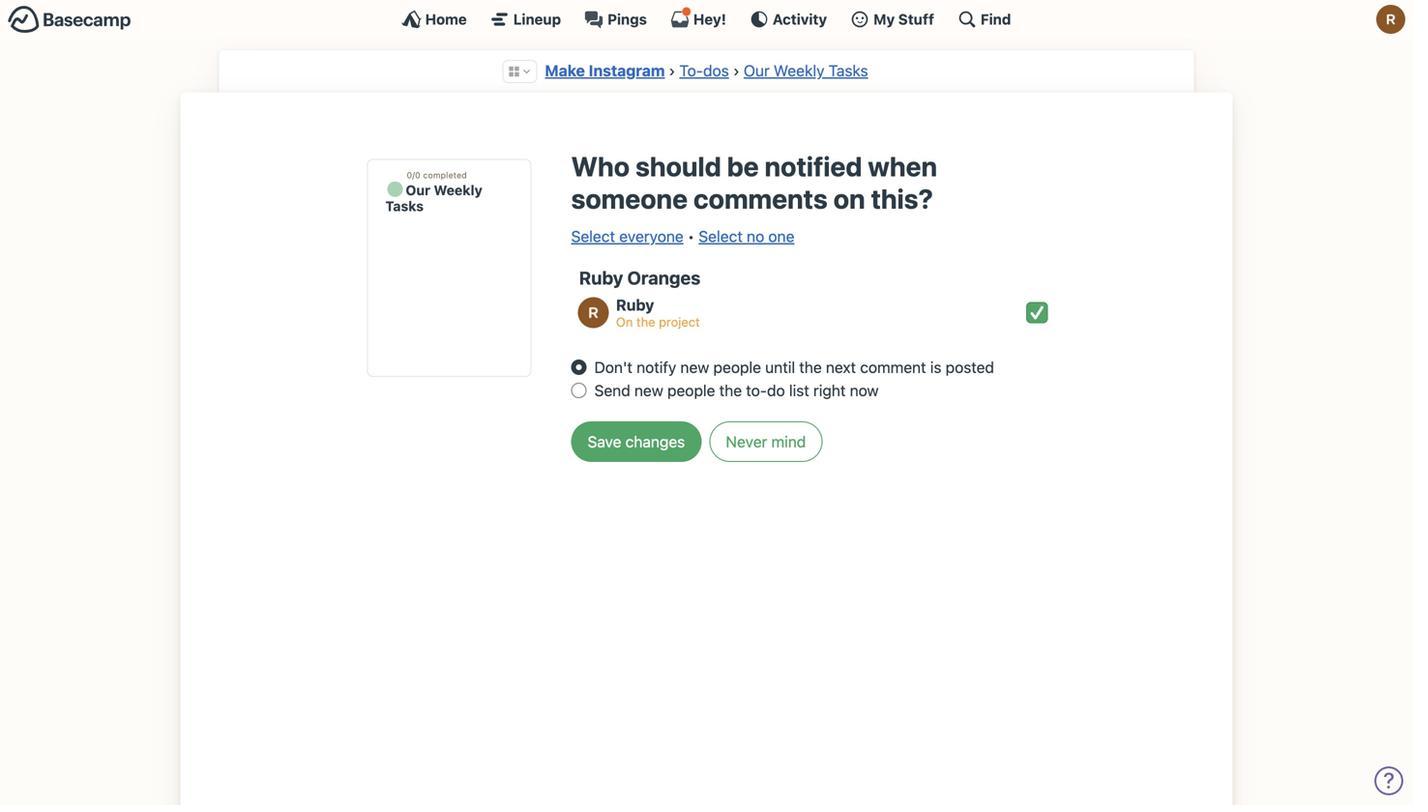 Task type: locate. For each thing, give the bounding box(es) containing it.
people up send new people the to-do list              right now
[[713, 358, 761, 377]]

1 vertical spatial tasks
[[385, 198, 424, 214]]

› right dos
[[733, 61, 740, 80]]

lineup link
[[490, 10, 561, 29]]

1 horizontal spatial tasks
[[829, 61, 868, 80]]

select down someone
[[571, 227, 615, 246]]

1 horizontal spatial weekly
[[774, 61, 825, 80]]

our inside our weekly tasks
[[406, 182, 431, 198]]

pings
[[608, 11, 647, 28]]

0 horizontal spatial new
[[635, 382, 663, 400]]

1 horizontal spatial our
[[744, 61, 770, 80]]

ruby image
[[1377, 5, 1406, 34], [578, 297, 609, 328]]

ruby
[[579, 268, 623, 289], [616, 296, 654, 314]]

people down notify
[[668, 382, 715, 400]]

who should be notified when someone comments on this?
[[571, 150, 937, 215]]

this?
[[871, 183, 933, 215]]

should
[[636, 150, 721, 182]]

0 horizontal spatial the
[[636, 315, 655, 329]]

dos
[[703, 61, 729, 80]]

the right on
[[636, 315, 655, 329]]

people
[[713, 358, 761, 377], [668, 382, 715, 400]]

None submit
[[571, 422, 702, 462]]

instagram
[[589, 61, 665, 80]]

weekly
[[774, 61, 825, 80], [434, 182, 483, 198]]

1 horizontal spatial select
[[699, 227, 743, 246]]

1 select from the left
[[571, 227, 615, 246]]

0 vertical spatial ruby
[[579, 268, 623, 289]]

until
[[765, 358, 795, 377]]

to-dos link
[[679, 61, 729, 80]]

0 horizontal spatial ruby image
[[578, 297, 609, 328]]

activity link
[[750, 10, 827, 29]]

select everyone button
[[571, 225, 684, 248]]

2 select from the left
[[699, 227, 743, 246]]

never mind link
[[710, 422, 823, 462]]

make
[[545, 61, 585, 80]]

1 vertical spatial ruby
[[616, 296, 654, 314]]

hey!
[[694, 11, 726, 28]]

1 horizontal spatial new
[[680, 358, 709, 377]]

notify
[[637, 358, 676, 377]]

0 horizontal spatial select
[[571, 227, 615, 246]]

0 vertical spatial our weekly tasks link
[[744, 61, 868, 80]]

my
[[874, 11, 895, 28]]

our
[[744, 61, 770, 80], [406, 182, 431, 198]]

1 vertical spatial our
[[406, 182, 431, 198]]

ruby on the project
[[616, 296, 700, 329]]

0 horizontal spatial our weekly tasks link
[[368, 160, 531, 376]]

1 horizontal spatial ruby image
[[1377, 5, 1406, 34]]

next
[[826, 358, 856, 377]]

right
[[814, 382, 846, 400]]

when
[[868, 150, 937, 182]]

1 vertical spatial ruby image
[[578, 297, 609, 328]]

0 vertical spatial the
[[636, 315, 655, 329]]

our weekly tasks
[[385, 182, 483, 214]]

comments
[[694, 183, 828, 215]]

our weekly tasks link
[[744, 61, 868, 80], [368, 160, 531, 376]]

the
[[636, 315, 655, 329], [799, 358, 822, 377], [719, 382, 742, 400]]

select no one button
[[699, 225, 795, 248]]

0 horizontal spatial tasks
[[385, 198, 424, 214]]

2 horizontal spatial the
[[799, 358, 822, 377]]

0 horizontal spatial weekly
[[434, 182, 483, 198]]

the left to-
[[719, 382, 742, 400]]

be
[[727, 150, 759, 182]]

select right "•"
[[699, 227, 743, 246]]

to-
[[746, 382, 767, 400]]

new down notify
[[635, 382, 663, 400]]

make instagram link
[[545, 61, 665, 80]]

send new people the to-do list              right now
[[594, 382, 879, 400]]

project
[[659, 315, 700, 329]]

is
[[930, 358, 942, 377]]

the inside the ruby on the project
[[636, 315, 655, 329]]

who
[[571, 150, 630, 182]]

now
[[850, 382, 879, 400]]

1 vertical spatial the
[[799, 358, 822, 377]]

1 vertical spatial weekly
[[434, 182, 483, 198]]

new
[[680, 358, 709, 377], [635, 382, 663, 400]]

ruby up on
[[616, 296, 654, 314]]

the up list on the top of the page
[[799, 358, 822, 377]]

select
[[571, 227, 615, 246], [699, 227, 743, 246]]

1 horizontal spatial our weekly tasks link
[[744, 61, 868, 80]]

someone
[[571, 183, 688, 215]]

new right notify
[[680, 358, 709, 377]]

0 horizontal spatial ›
[[669, 61, 675, 80]]

tasks
[[829, 61, 868, 80], [385, 198, 424, 214]]

switch accounts image
[[8, 5, 132, 35]]

oranges
[[627, 268, 701, 289]]

0 horizontal spatial our
[[406, 182, 431, 198]]

stuff
[[898, 11, 934, 28]]

•
[[688, 227, 695, 246]]

› left to-
[[669, 61, 675, 80]]

lineup
[[513, 11, 561, 28]]

don't notify new people until the next comment is posted
[[594, 358, 994, 377]]

ruby oranges
[[579, 268, 701, 289]]

ruby inside the ruby on the project
[[616, 296, 654, 314]]

ruby for oranges
[[579, 268, 623, 289]]

1 vertical spatial new
[[635, 382, 663, 400]]

0 vertical spatial people
[[713, 358, 761, 377]]

no
[[747, 227, 764, 246]]

0 vertical spatial our
[[744, 61, 770, 80]]

0 vertical spatial ruby image
[[1377, 5, 1406, 34]]

›
[[669, 61, 675, 80], [733, 61, 740, 80]]

home
[[425, 11, 467, 28]]

pings button
[[584, 10, 647, 29]]

posted
[[946, 358, 994, 377]]

1 horizontal spatial ›
[[733, 61, 740, 80]]

ruby down select everyone button
[[579, 268, 623, 289]]

1 horizontal spatial the
[[719, 382, 742, 400]]



Task type: vqa. For each thing, say whether or not it's contained in the screenshot.
your
no



Task type: describe. For each thing, give the bounding box(es) containing it.
select everyone • select no one
[[571, 227, 795, 246]]

activity
[[773, 11, 827, 28]]

weekly inside our weekly tasks
[[434, 182, 483, 198]]

mind
[[771, 433, 806, 451]]

my stuff
[[874, 11, 934, 28]]

make instagram
[[545, 61, 665, 80]]

1 › from the left
[[669, 61, 675, 80]]

ruby for on
[[616, 296, 654, 314]]

main element
[[0, 0, 1413, 38]]

don't
[[594, 358, 633, 377]]

2 › from the left
[[733, 61, 740, 80]]

home link
[[402, 10, 467, 29]]

do
[[767, 382, 785, 400]]

ruby image inside main element
[[1377, 5, 1406, 34]]

find
[[981, 11, 1011, 28]]

one
[[769, 227, 795, 246]]

tasks inside our weekly tasks
[[385, 198, 424, 214]]

to-
[[679, 61, 703, 80]]

never mind
[[726, 433, 806, 451]]

everyone
[[619, 227, 684, 246]]

comment
[[860, 358, 926, 377]]

› to-dos › our weekly tasks
[[669, 61, 868, 80]]

2 vertical spatial the
[[719, 382, 742, 400]]

on
[[834, 183, 865, 215]]

0 vertical spatial new
[[680, 358, 709, 377]]

notified
[[765, 150, 862, 182]]

find button
[[958, 10, 1011, 29]]

0 vertical spatial weekly
[[774, 61, 825, 80]]

on
[[616, 315, 633, 329]]

hey! button
[[670, 7, 726, 29]]

my stuff button
[[850, 10, 934, 29]]

1 vertical spatial our weekly tasks link
[[368, 160, 531, 376]]

1 vertical spatial people
[[668, 382, 715, 400]]

send
[[594, 382, 630, 400]]

0 vertical spatial tasks
[[829, 61, 868, 80]]

never
[[726, 433, 767, 451]]

list
[[789, 382, 809, 400]]



